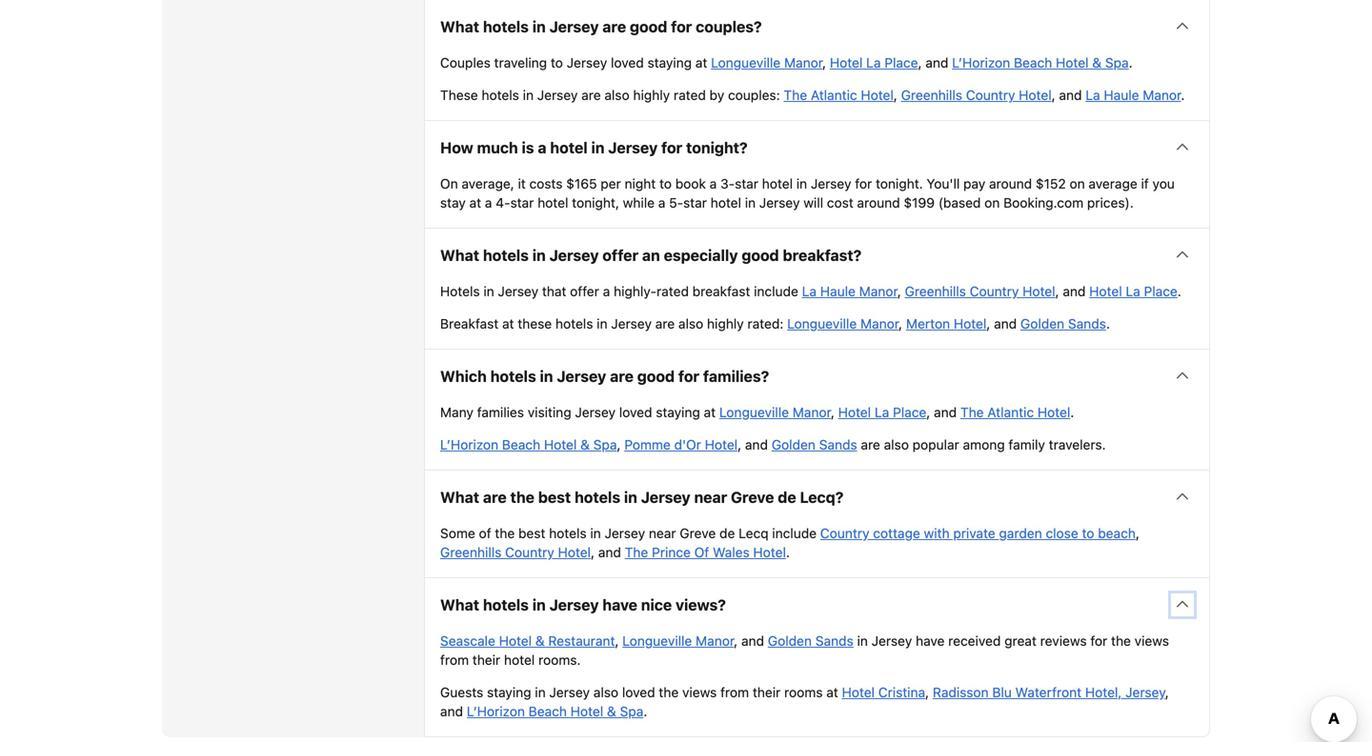 Task type: vqa. For each thing, say whether or not it's contained in the screenshot.
rightmost THE "APARTMENTS"
no



Task type: locate. For each thing, give the bounding box(es) containing it.
what hotels in jersey offer an especially good breakfast?
[[440, 246, 862, 265]]

0 vertical spatial staying
[[648, 55, 692, 71]]

0 vertical spatial la haule manor link
[[1086, 87, 1181, 103]]

views right reviews
[[1135, 633, 1169, 649]]

what for what hotels in jersey have nice views?
[[440, 596, 479, 614]]

la haule manor link up if
[[1086, 87, 1181, 103]]

golden sands link
[[1021, 316, 1106, 332], [772, 437, 857, 453], [768, 633, 854, 649]]

at left the these
[[502, 316, 514, 332]]

in
[[533, 18, 546, 36], [523, 87, 534, 103], [591, 139, 605, 157], [797, 176, 807, 192], [745, 195, 756, 211], [533, 246, 546, 265], [484, 284, 494, 299], [597, 316, 608, 332], [540, 367, 553, 386], [624, 488, 638, 507], [590, 526, 601, 541], [533, 596, 546, 614], [857, 633, 868, 649], [535, 685, 546, 701]]

a inside dropdown button
[[538, 139, 547, 157]]

for for the
[[1091, 633, 1108, 649]]

in up traveling in the left of the page
[[533, 18, 546, 36]]

1 vertical spatial la haule manor link
[[802, 284, 898, 299]]

in up seascale hotel & restaurant link
[[533, 596, 546, 614]]

the inside dropdown button
[[510, 488, 535, 507]]

near inside some of the best hotels in jersey near greve de lecq include country cottage with private garden close to beach , greenhills country hotel , and the prince of wales hotel .
[[649, 526, 676, 541]]

atlantic
[[811, 87, 857, 103], [988, 405, 1034, 420]]

2 vertical spatial sands
[[816, 633, 854, 649]]

1 vertical spatial near
[[649, 526, 676, 541]]

0 vertical spatial de
[[778, 488, 796, 507]]

a left 3-
[[710, 176, 717, 192]]

in inside 'dropdown button'
[[533, 596, 546, 614]]

the inside some of the best hotels in jersey near greve de lecq include country cottage with private garden close to beach , greenhills country hotel , and the prince of wales hotel .
[[495, 526, 515, 541]]

around
[[989, 176, 1032, 192], [857, 195, 900, 211]]

1 vertical spatial around
[[857, 195, 900, 211]]

1 vertical spatial from
[[721, 685, 749, 701]]

in up the hotel cristina link
[[857, 633, 868, 649]]

0 horizontal spatial greve
[[680, 526, 716, 541]]

hotels inside what hotels in jersey offer an especially good breakfast? dropdown button
[[483, 246, 529, 265]]

0 horizontal spatial offer
[[570, 284, 599, 299]]

greenhills down some
[[440, 545, 502, 560]]

loved
[[611, 55, 644, 71], [619, 405, 652, 420], [622, 685, 655, 701]]

what up hotels in the top left of the page
[[440, 246, 479, 265]]

1 vertical spatial their
[[753, 685, 781, 701]]

l'horizon beach hotel & spa link for couples traveling to jersey loved staying at longueville manor , hotel la place , and l'horizon beach hotel & spa .
[[952, 55, 1129, 71]]

for left tonight.
[[855, 176, 872, 192]]

in down traveling in the left of the page
[[523, 87, 534, 103]]

for for couples?
[[671, 18, 692, 36]]

from down the "seascale"
[[440, 652, 469, 668]]

0 horizontal spatial have
[[603, 596, 638, 614]]

on down pay
[[985, 195, 1000, 211]]

manor
[[784, 55, 823, 71], [1143, 87, 1181, 103], [859, 284, 898, 299], [861, 316, 899, 332], [793, 405, 831, 420], [696, 633, 734, 649]]

0 vertical spatial near
[[694, 488, 727, 507]]

0 horizontal spatial around
[[857, 195, 900, 211]]

0 vertical spatial have
[[603, 596, 638, 614]]

include
[[754, 284, 799, 299], [772, 526, 817, 541]]

de inside some of the best hotels in jersey near greve de lecq include country cottage with private garden close to beach , greenhills country hotel , and the prince of wales hotel .
[[720, 526, 735, 541]]

l'horizon beach hotel & spa link for guests staying in jersey also loved the views from their rooms at hotel cristina , radisson blu waterfront hotel, jersey
[[467, 704, 644, 720]]

spa for l'horizon beach hotel & spa , pomme d'or hotel , and golden sands are also popular among family travelers.
[[594, 437, 617, 453]]

1 horizontal spatial offer
[[603, 246, 639, 265]]

1 vertical spatial offer
[[570, 284, 599, 299]]

also down breakfast
[[679, 316, 704, 332]]

2 vertical spatial staying
[[487, 685, 531, 701]]

highly left by
[[633, 87, 670, 103]]

rated down an
[[657, 284, 689, 299]]

the
[[784, 87, 807, 103], [961, 405, 984, 420], [625, 545, 648, 560]]

1 vertical spatial good
[[742, 246, 779, 265]]

0 vertical spatial highly
[[633, 87, 670, 103]]

highly down breakfast
[[707, 316, 744, 332]]

0 vertical spatial l'horizon beach hotel & spa link
[[952, 55, 1129, 71]]

de inside what are the best hotels in jersey near greve de lecq? dropdown button
[[778, 488, 796, 507]]

spa
[[1105, 55, 1129, 71], [594, 437, 617, 453], [620, 704, 644, 720]]

best right of
[[519, 526, 546, 541]]

wales
[[713, 545, 750, 560]]

in inside the in jersey have received great reviews for the views from their hotel rooms.
[[857, 633, 868, 649]]

which hotels in jersey are good for families?
[[440, 367, 769, 386]]

at up pomme d'or hotel link
[[704, 405, 716, 420]]

hotel inside the in jersey have received great reviews for the views from their hotel rooms.
[[504, 652, 535, 668]]

beach
[[1098, 526, 1136, 541]]

the right of
[[495, 526, 515, 541]]

1 vertical spatial spa
[[594, 437, 617, 453]]

greve inside some of the best hotels in jersey near greve de lecq include country cottage with private garden close to beach , greenhills country hotel , and the prince of wales hotel .
[[680, 526, 716, 541]]

their inside the in jersey have received great reviews for the views from their hotel rooms.
[[473, 652, 501, 668]]

greenhills country hotel link down of
[[440, 545, 591, 560]]

for up book
[[661, 139, 683, 157]]

0 vertical spatial around
[[989, 176, 1032, 192]]

0 vertical spatial greenhills country hotel link
[[901, 87, 1052, 103]]

the inside the in jersey have received great reviews for the views from their hotel rooms.
[[1111, 633, 1131, 649]]

seascale hotel & restaurant link
[[440, 633, 615, 649]]

popular
[[913, 437, 960, 453]]

which
[[440, 367, 487, 386]]

it
[[518, 176, 526, 192]]

greenhills country hotel link for the prince of wales hotel
[[440, 545, 591, 560]]

0 horizontal spatial la haule manor link
[[802, 284, 898, 299]]

what hotels in jersey are good for couples?
[[440, 18, 762, 36]]

what hotels in jersey are good for couples? button
[[425, 0, 1209, 53]]

what inside dropdown button
[[440, 246, 479, 265]]

2 vertical spatial l'horizon
[[467, 704, 525, 720]]

longueville manor link for many families visiting jersey loved staying at
[[720, 405, 831, 420]]

highly
[[633, 87, 670, 103], [707, 316, 744, 332]]

0 horizontal spatial the
[[625, 545, 648, 560]]

1 vertical spatial golden sands link
[[772, 437, 857, 453]]

their left rooms
[[753, 685, 781, 701]]

2 vertical spatial place
[[893, 405, 927, 420]]

have left received
[[916, 633, 945, 649]]

near up the prince of wales hotel "link"
[[694, 488, 727, 507]]

0 horizontal spatial on
[[985, 195, 1000, 211]]

in down what are the best hotels in jersey near greve de lecq?
[[590, 526, 601, 541]]

hotel
[[830, 55, 863, 71], [1056, 55, 1089, 71], [861, 87, 894, 103], [1019, 87, 1052, 103], [1023, 284, 1056, 299], [1090, 284, 1122, 299], [954, 316, 987, 332], [838, 405, 871, 420], [1038, 405, 1071, 420], [544, 437, 577, 453], [705, 437, 738, 453], [558, 545, 591, 560], [753, 545, 786, 560], [499, 633, 532, 649], [842, 685, 875, 701], [571, 704, 603, 720]]

1 horizontal spatial near
[[694, 488, 727, 507]]

are
[[603, 18, 626, 36], [582, 87, 601, 103], [655, 316, 675, 332], [610, 367, 634, 386], [861, 437, 881, 453], [483, 488, 507, 507]]

0 vertical spatial best
[[538, 488, 571, 507]]

hotels inside what hotels in jersey are good for couples? dropdown button
[[483, 18, 529, 36]]

what for what hotels in jersey offer an especially good breakfast?
[[440, 246, 479, 265]]

2 vertical spatial spa
[[620, 704, 644, 720]]

longueville manor link down nice
[[623, 633, 734, 649]]

3-
[[721, 176, 735, 192]]

0 vertical spatial greenhills
[[901, 87, 963, 103]]

from inside the in jersey have received great reviews for the views from their hotel rooms.
[[440, 652, 469, 668]]

hotel la place link down prices).
[[1090, 284, 1178, 299]]

best
[[538, 488, 571, 507], [519, 526, 546, 541]]

2 vertical spatial greenhills country hotel link
[[440, 545, 591, 560]]

jersey inside the in jersey have received great reviews for the views from their hotel rooms.
[[872, 633, 912, 649]]

the atlantic hotel link
[[784, 87, 894, 103], [961, 405, 1071, 420]]

from
[[440, 652, 469, 668], [721, 685, 749, 701]]

the down families
[[510, 488, 535, 507]]

0 vertical spatial offer
[[603, 246, 639, 265]]

cristina
[[879, 685, 926, 701]]

offer inside dropdown button
[[603, 246, 639, 265]]

longueville manor link
[[711, 55, 823, 71], [787, 316, 899, 332], [720, 405, 831, 420], [623, 633, 734, 649]]

0 horizontal spatial haule
[[820, 284, 856, 299]]

haule down breakfast?
[[820, 284, 856, 299]]

offer left an
[[603, 246, 639, 265]]

views inside the in jersey have received great reviews for the views from their hotel rooms.
[[1135, 633, 1169, 649]]

country up merton hotel link
[[970, 284, 1019, 299]]

0 horizontal spatial near
[[649, 526, 676, 541]]

longueville manor link down hotels in jersey that offer a highly-rated breakfast include la haule manor , greenhills country hotel , and hotel la place .
[[787, 316, 899, 332]]

at
[[696, 55, 708, 71], [469, 195, 481, 211], [502, 316, 514, 332], [704, 405, 716, 420], [827, 685, 839, 701]]

night
[[625, 176, 656, 192]]

rooms.
[[539, 652, 581, 668]]

greve
[[731, 488, 774, 507], [680, 526, 716, 541]]

the left prince
[[625, 545, 648, 560]]

place for couples?
[[885, 55, 918, 71]]

views down seascale hotel & restaurant , longueville manor , and golden sands
[[682, 685, 717, 701]]

1 vertical spatial de
[[720, 526, 735, 541]]

couples traveling to jersey loved staying at longueville manor , hotel la place , and l'horizon beach hotel & spa .
[[440, 55, 1133, 71]]

family
[[1009, 437, 1045, 453]]

0 vertical spatial haule
[[1104, 87, 1139, 103]]

longueville manor link for breakfast at these hotels in jersey are also highly rated:
[[787, 316, 899, 332]]

1 horizontal spatial de
[[778, 488, 796, 507]]

2 vertical spatial golden
[[768, 633, 812, 649]]

0 vertical spatial their
[[473, 652, 501, 668]]

that
[[542, 284, 567, 299]]

0 vertical spatial l'horizon
[[952, 55, 1011, 71]]

golden sands link for seascale hotel & restaurant , longueville manor , and golden sands
[[768, 633, 854, 649]]

from left rooms
[[721, 685, 749, 701]]

hotel la place link for couples?
[[830, 55, 918, 71]]

hotels
[[483, 18, 529, 36], [482, 87, 519, 103], [483, 246, 529, 265], [556, 316, 593, 332], [490, 367, 536, 386], [575, 488, 621, 507], [549, 526, 587, 541], [483, 596, 529, 614]]

0 vertical spatial views
[[1135, 633, 1169, 649]]

in up l'horizon beach hotel & spa .
[[535, 685, 546, 701]]

to right traveling in the left of the page
[[551, 55, 563, 71]]

jersey inside dropdown button
[[550, 246, 599, 265]]

best inside what are the best hotels in jersey near greve de lecq? dropdown button
[[538, 488, 571, 507]]

de up wales
[[720, 526, 735, 541]]

for inside the in jersey have received great reviews for the views from their hotel rooms.
[[1091, 633, 1108, 649]]

visiting
[[528, 405, 572, 420]]

the down seascale hotel & restaurant , longueville manor , and golden sands
[[659, 685, 679, 701]]

longueville manor link up "couples:"
[[711, 55, 823, 71]]

country
[[966, 87, 1015, 103], [970, 284, 1019, 299], [820, 526, 870, 541], [505, 545, 555, 560]]

in inside some of the best hotels in jersey near greve de lecq include country cottage with private garden close to beach , greenhills country hotel , and the prince of wales hotel .
[[590, 526, 601, 541]]

0 vertical spatial the
[[784, 87, 807, 103]]

greenhills country hotel link up merton hotel link
[[905, 284, 1056, 299]]

loved down seascale hotel & restaurant , longueville manor , and golden sands
[[622, 685, 655, 701]]

la haule manor link down breakfast?
[[802, 284, 898, 299]]

greve up of
[[680, 526, 716, 541]]

country down lecq? at right
[[820, 526, 870, 541]]

offer
[[603, 246, 639, 265], [570, 284, 599, 299]]

manor left merton
[[861, 316, 899, 332]]

1 vertical spatial place
[[1144, 284, 1178, 299]]

0 horizontal spatial views
[[682, 685, 717, 701]]

good up breakfast
[[742, 246, 779, 265]]

for right reviews
[[1091, 633, 1108, 649]]

manor down "which hotels in jersey are good for families?" dropdown button
[[793, 405, 831, 420]]

how much is a hotel in jersey for tonight? button
[[425, 121, 1209, 174]]

at right stay
[[469, 195, 481, 211]]

staying right guests
[[487, 685, 531, 701]]

1 vertical spatial best
[[519, 526, 546, 541]]

hotel right 3-
[[762, 176, 793, 192]]

3 what from the top
[[440, 488, 479, 507]]

0 vertical spatial to
[[551, 55, 563, 71]]

greenhills inside some of the best hotels in jersey near greve de lecq include country cottage with private garden close to beach , greenhills country hotel , and the prince of wales hotel .
[[440, 545, 502, 560]]

greenhills up you'll
[[901, 87, 963, 103]]

breakfast at these hotels in jersey are also highly rated: longueville manor , merton hotel , and golden sands .
[[440, 316, 1110, 332]]

place
[[885, 55, 918, 71], [1144, 284, 1178, 299], [893, 405, 927, 420]]

around down tonight.
[[857, 195, 900, 211]]

these
[[518, 316, 552, 332]]

in up will
[[797, 176, 807, 192]]

1 vertical spatial staying
[[656, 405, 700, 420]]

best inside some of the best hotels in jersey near greve de lecq include country cottage with private garden close to beach , greenhills country hotel , and the prince of wales hotel .
[[519, 526, 546, 541]]

2 vertical spatial beach
[[529, 704, 567, 720]]

1 horizontal spatial views
[[1135, 633, 1169, 649]]

star down it
[[510, 195, 534, 211]]

2 vertical spatial the
[[625, 545, 648, 560]]

pomme
[[625, 437, 671, 453]]

1 vertical spatial highly
[[707, 316, 744, 332]]

with
[[924, 526, 950, 541]]

1 vertical spatial haule
[[820, 284, 856, 299]]

to inside some of the best hotels in jersey near greve de lecq include country cottage with private garden close to beach , greenhills country hotel , and the prince of wales hotel .
[[1082, 526, 1095, 541]]

$165
[[566, 176, 597, 192]]

2 vertical spatial hotel la place link
[[838, 405, 927, 420]]

near up prince
[[649, 526, 676, 541]]

to inside on average, it costs $165 per night to book a 3-star hotel in jersey for tonight. you'll pay around $152 on average if you stay at a 4-star hotel tonight, while a 5-star hotel in jersey will cost around $199 (based on booking.com prices).
[[660, 176, 672, 192]]

families
[[477, 405, 524, 420]]

a left 5- on the top left
[[658, 195, 666, 211]]

l'horizon
[[952, 55, 1011, 71], [440, 437, 499, 453], [467, 704, 525, 720]]

rooms
[[784, 685, 823, 701]]

what up the "seascale"
[[440, 596, 479, 614]]

to right the close
[[1082, 526, 1095, 541]]

what inside 'dropdown button'
[[440, 596, 479, 614]]

good for families?
[[637, 367, 675, 386]]

1 vertical spatial include
[[772, 526, 817, 541]]

greenhills country hotel link up pay
[[901, 87, 1052, 103]]

longueville down nice
[[623, 633, 692, 649]]

what hotels in jersey offer an especially good breakfast? button
[[425, 229, 1209, 282]]

pomme d'or hotel link
[[625, 437, 738, 453]]

in up which hotels in jersey are good for families?
[[597, 316, 608, 332]]

greenhills country hotel link for la haule manor
[[901, 87, 1052, 103]]

2 vertical spatial golden sands link
[[768, 633, 854, 649]]

restaurant
[[548, 633, 615, 649]]

longueville
[[711, 55, 781, 71], [787, 316, 857, 332], [720, 405, 789, 420], [623, 633, 692, 649]]

in up that
[[533, 246, 546, 265]]

have inside 'dropdown button'
[[603, 596, 638, 614]]

for left 'couples?'
[[671, 18, 692, 36]]

the atlantic hotel link up how much is a hotel in jersey for tonight? dropdown button
[[784, 87, 894, 103]]

la haule manor link
[[1086, 87, 1181, 103], [802, 284, 898, 299]]

at down 'couples?'
[[696, 55, 708, 71]]

2 vertical spatial l'horizon beach hotel & spa link
[[467, 704, 644, 720]]

1 vertical spatial atlantic
[[988, 405, 1034, 420]]

staying up pomme d'or hotel link
[[656, 405, 700, 420]]

at inside on average, it costs $165 per night to book a 3-star hotel in jersey for tonight. you'll pay around $152 on average if you stay at a 4-star hotel tonight, while a 5-star hotel in jersey will cost around $199 (based on booking.com prices).
[[469, 195, 481, 211]]

greve inside what are the best hotels in jersey near greve de lecq? dropdown button
[[731, 488, 774, 507]]

staying for families?
[[656, 405, 700, 420]]

many families visiting jersey loved staying at longueville manor , hotel la place , and the atlantic hotel .
[[440, 405, 1074, 420]]

longueville up "couples:"
[[711, 55, 781, 71]]

greve up lecq
[[731, 488, 774, 507]]

1 vertical spatial to
[[660, 176, 672, 192]]

hotels inside what are the best hotels in jersey near greve de lecq? dropdown button
[[575, 488, 621, 507]]

country cottage with private garden close to beach link
[[820, 526, 1136, 541]]

4 what from the top
[[440, 596, 479, 614]]

offer right that
[[570, 284, 599, 299]]

in right hotels in the top left of the page
[[484, 284, 494, 299]]

received
[[949, 633, 1001, 649]]

1 vertical spatial rated
[[657, 284, 689, 299]]

also
[[605, 87, 630, 103], [679, 316, 704, 332], [884, 437, 909, 453], [594, 685, 619, 701]]

0 vertical spatial hotel la place link
[[830, 55, 918, 71]]

1 vertical spatial greve
[[680, 526, 716, 541]]

l'horizon beach hotel & spa , pomme d'or hotel , and golden sands are also popular among family travelers.
[[440, 437, 1106, 453]]

for for families?
[[679, 367, 700, 386]]

what up couples on the top left
[[440, 18, 479, 36]]

also left popular
[[884, 437, 909, 453]]

1 vertical spatial beach
[[502, 437, 541, 453]]

and inside some of the best hotels in jersey near greve de lecq include country cottage with private garden close to beach , greenhills country hotel , and the prince of wales hotel .
[[598, 545, 621, 560]]

rated left by
[[674, 87, 706, 103]]

on right $152
[[1070, 176, 1085, 192]]

0 horizontal spatial de
[[720, 526, 735, 541]]

2 what from the top
[[440, 246, 479, 265]]

1 horizontal spatial have
[[916, 633, 945, 649]]

their down the "seascale"
[[473, 652, 501, 668]]

hotels inside "which hotels in jersey are good for families?" dropdown button
[[490, 367, 536, 386]]

cost
[[827, 195, 854, 211]]

1 vertical spatial greenhills country hotel link
[[905, 284, 1056, 299]]

1 horizontal spatial around
[[989, 176, 1032, 192]]

atlantic up how much is a hotel in jersey for tonight? dropdown button
[[811, 87, 857, 103]]

loved down what hotels in jersey are good for couples? on the top of the page
[[611, 55, 644, 71]]

near inside dropdown button
[[694, 488, 727, 507]]

radisson
[[933, 685, 989, 701]]

what are the best hotels in jersey near greve de lecq? button
[[425, 471, 1209, 524]]

0 horizontal spatial atlantic
[[811, 87, 857, 103]]

0 vertical spatial sands
[[1068, 316, 1106, 332]]

1 what from the top
[[440, 18, 479, 36]]

what up some
[[440, 488, 479, 507]]

country up pay
[[966, 87, 1015, 103]]

de
[[778, 488, 796, 507], [720, 526, 735, 541]]

0 horizontal spatial from
[[440, 652, 469, 668]]

2 vertical spatial loved
[[622, 685, 655, 701]]

around right pay
[[989, 176, 1032, 192]]

1 horizontal spatial la haule manor link
[[1086, 87, 1181, 103]]

greenhills country hotel link
[[901, 87, 1052, 103], [905, 284, 1056, 299], [440, 545, 591, 560]]

staying for couples?
[[648, 55, 692, 71]]

star down book
[[683, 195, 707, 211]]

stay
[[440, 195, 466, 211]]

,
[[823, 55, 826, 71], [918, 55, 922, 71], [894, 87, 898, 103], [1052, 87, 1056, 103], [898, 284, 901, 299], [1056, 284, 1059, 299], [899, 316, 903, 332], [987, 316, 991, 332], [831, 405, 835, 420], [927, 405, 931, 420], [617, 437, 621, 453], [738, 437, 742, 453], [1136, 526, 1140, 541], [591, 545, 595, 560], [615, 633, 619, 649], [734, 633, 738, 649], [926, 685, 929, 701], [1165, 685, 1169, 701]]

1 vertical spatial l'horizon
[[440, 437, 499, 453]]

2 horizontal spatial to
[[1082, 526, 1095, 541]]

best down visiting
[[538, 488, 571, 507]]

for inside on average, it costs $165 per night to book a 3-star hotel in jersey for tonight. you'll pay around $152 on average if you stay at a 4-star hotel tonight, while a 5-star hotel in jersey will cost around $199 (based on booking.com prices).
[[855, 176, 872, 192]]

good
[[630, 18, 668, 36], [742, 246, 779, 265], [637, 367, 675, 386]]

jersey inside 'dropdown button'
[[550, 596, 599, 614]]

greve for lecq?
[[731, 488, 774, 507]]

1 vertical spatial loved
[[619, 405, 652, 420]]

de left lecq? at right
[[778, 488, 796, 507]]

hotel down seascale hotel & restaurant link
[[504, 652, 535, 668]]

0 vertical spatial good
[[630, 18, 668, 36]]

0 horizontal spatial spa
[[594, 437, 617, 453]]

a right is
[[538, 139, 547, 157]]

0 vertical spatial from
[[440, 652, 469, 668]]



Task type: describe. For each thing, give the bounding box(es) containing it.
also up how much is a hotel in jersey for tonight?
[[605, 87, 630, 103]]

garden
[[999, 526, 1042, 541]]

1 horizontal spatial their
[[753, 685, 781, 701]]

seascale hotel & restaurant , longueville manor , and golden sands
[[440, 633, 854, 649]]

cottage
[[873, 526, 921, 541]]

jersey inside dropdown button
[[608, 139, 658, 157]]

greenhills country hotel link for hotel la place
[[905, 284, 1056, 299]]

what for what hotels in jersey are good for couples?
[[440, 18, 479, 36]]

how
[[440, 139, 473, 157]]

average
[[1089, 176, 1138, 192]]

of
[[694, 545, 709, 560]]

0 horizontal spatial star
[[510, 195, 534, 211]]

merton
[[906, 316, 950, 332]]

. inside some of the best hotels in jersey near greve de lecq include country cottage with private garden close to beach , greenhills country hotel , and the prince of wales hotel .
[[786, 545, 790, 560]]

1 vertical spatial sands
[[819, 437, 857, 453]]

lecq
[[739, 526, 769, 541]]

hotel,
[[1086, 685, 1122, 701]]

greenhills for la haule manor
[[905, 284, 966, 299]]

breakfast
[[440, 316, 499, 332]]

la down what hotels in jersey offer an especially good breakfast? dropdown button
[[802, 284, 817, 299]]

, and
[[440, 685, 1169, 720]]

much
[[477, 139, 518, 157]]

you'll
[[927, 176, 960, 192]]

loved for families?
[[619, 405, 652, 420]]

near for lecq?
[[694, 488, 727, 507]]

country up 'what hotels in jersey have nice views?'
[[505, 545, 555, 560]]

rated for highly-
[[657, 284, 689, 299]]

manor up these hotels in jersey are also highly rated by couples: the atlantic hotel , greenhills country hotel , and la haule manor .
[[784, 55, 823, 71]]

la down "which hotels in jersey are good for families?" dropdown button
[[875, 405, 890, 420]]

also up l'horizon beach hotel & spa .
[[594, 685, 619, 701]]

0 vertical spatial beach
[[1014, 55, 1052, 71]]

manor down breakfast?
[[859, 284, 898, 299]]

have inside the in jersey have received great reviews for the views from their hotel rooms.
[[916, 633, 945, 649]]

near for lecq
[[649, 526, 676, 541]]

per
[[601, 176, 621, 192]]

$199
[[904, 195, 935, 211]]

many
[[440, 405, 474, 420]]

nice
[[641, 596, 672, 614]]

what hotels in jersey have nice views? button
[[425, 579, 1209, 632]]

de for lecq?
[[778, 488, 796, 507]]

merton hotel link
[[906, 316, 987, 332]]

in left will
[[745, 195, 756, 211]]

offer for jersey
[[603, 246, 639, 265]]

include inside some of the best hotels in jersey near greve de lecq include country cottage with private garden close to beach , greenhills country hotel , and the prince of wales hotel .
[[772, 526, 817, 541]]

a left highly-
[[603, 284, 610, 299]]

the inside some of the best hotels in jersey near greve de lecq include country cottage with private garden close to beach , greenhills country hotel , and the prince of wales hotel .
[[625, 545, 648, 560]]

de for lecq
[[720, 526, 735, 541]]

and inside , and
[[440, 704, 463, 720]]

tonight,
[[572, 195, 619, 211]]

0 vertical spatial include
[[754, 284, 799, 299]]

for inside dropdown button
[[661, 139, 683, 157]]

hotels inside what hotels in jersey have nice views? 'dropdown button'
[[483, 596, 529, 614]]

1 vertical spatial on
[[985, 195, 1000, 211]]

breakfast?
[[783, 246, 862, 265]]

2 horizontal spatial the
[[961, 405, 984, 420]]

longueville manor link for couples traveling to jersey loved staying at
[[711, 55, 823, 71]]

seascale
[[440, 633, 495, 649]]

0 vertical spatial atlantic
[[811, 87, 857, 103]]

la down prices).
[[1126, 284, 1141, 299]]

, inside , and
[[1165, 685, 1169, 701]]

1 horizontal spatial the atlantic hotel link
[[961, 405, 1071, 420]]

longueville up l'horizon beach hotel & spa , pomme d'or hotel , and golden sands are also popular among family travelers.
[[720, 405, 789, 420]]

d'or
[[674, 437, 701, 453]]

greve for lecq
[[680, 526, 716, 541]]

in down pomme
[[624, 488, 638, 507]]

hotel la place link for families?
[[838, 405, 927, 420]]

1 vertical spatial views
[[682, 685, 717, 701]]

prices).
[[1087, 195, 1134, 211]]

offer for that
[[570, 284, 599, 299]]

1 horizontal spatial on
[[1070, 176, 1085, 192]]

if
[[1141, 176, 1149, 192]]

is
[[522, 139, 534, 157]]

good for couples?
[[630, 18, 668, 36]]

best for are
[[538, 488, 571, 507]]

breakfast
[[693, 284, 750, 299]]

manor up you
[[1143, 87, 1181, 103]]

at right rooms
[[827, 685, 839, 701]]

in inside dropdown button
[[591, 139, 605, 157]]

golden sands link for l'horizon beach hotel & spa , pomme d'or hotel , and golden sands are also popular among family travelers.
[[772, 437, 857, 453]]

0 horizontal spatial highly
[[633, 87, 670, 103]]

the prince of wales hotel link
[[625, 545, 786, 560]]

2 horizontal spatial star
[[735, 176, 759, 192]]

on
[[440, 176, 458, 192]]

place for families?
[[893, 405, 927, 420]]

1 vertical spatial hotel la place link
[[1090, 284, 1178, 299]]

waterfront
[[1016, 685, 1082, 701]]

1 horizontal spatial star
[[683, 195, 707, 211]]

la down what hotels in jersey are good for couples? dropdown button
[[866, 55, 881, 71]]

book
[[676, 176, 706, 192]]

1 horizontal spatial the
[[784, 87, 807, 103]]

especially
[[664, 246, 738, 265]]

how much is a hotel in jersey for tonight?
[[440, 139, 748, 157]]

rated:
[[748, 316, 784, 332]]

among
[[963, 437, 1005, 453]]

by
[[710, 87, 725, 103]]

4-
[[496, 195, 510, 211]]

l'horizon beach hotel & spa .
[[467, 704, 647, 720]]

you
[[1153, 176, 1175, 192]]

guests
[[440, 685, 483, 701]]

1 horizontal spatial atlantic
[[988, 405, 1034, 420]]

lecq?
[[800, 488, 844, 507]]

hotel cristina link
[[842, 685, 926, 701]]

prince
[[652, 545, 691, 560]]

accordion control element
[[424, 0, 1210, 738]]

beach for l'horizon beach hotel & spa .
[[529, 704, 567, 720]]

an
[[642, 246, 660, 265]]

in inside dropdown button
[[533, 246, 546, 265]]

beach for l'horizon beach hotel & spa , pomme d'or hotel , and golden sands are also popular among family travelers.
[[502, 437, 541, 453]]

1 horizontal spatial from
[[721, 685, 749, 701]]

0 vertical spatial golden
[[1021, 316, 1065, 332]]

greenhills for the atlantic hotel
[[901, 87, 963, 103]]

longueville down hotels in jersey that offer a highly-rated breakfast include la haule manor , greenhills country hotel , and hotel la place .
[[787, 316, 857, 332]]

rated for highly
[[674, 87, 706, 103]]

private
[[953, 526, 996, 541]]

5-
[[669, 195, 683, 211]]

l'horizon for l'horizon beach hotel & spa .
[[467, 704, 525, 720]]

0 vertical spatial the atlantic hotel link
[[784, 87, 894, 103]]

1 vertical spatial l'horizon beach hotel & spa link
[[440, 437, 617, 453]]

tonight.
[[876, 176, 923, 192]]

views?
[[676, 596, 726, 614]]

close
[[1046, 526, 1079, 541]]

families?
[[703, 367, 769, 386]]

in jersey have received great reviews for the views from their hotel rooms.
[[440, 633, 1169, 668]]

tonight?
[[686, 139, 748, 157]]

couples?
[[696, 18, 762, 36]]

jersey inside some of the best hotels in jersey near greve de lecq include country cottage with private garden close to beach , greenhills country hotel , and the prince of wales hotel .
[[605, 526, 645, 541]]

highly-
[[614, 284, 657, 299]]

some of the best hotels in jersey near greve de lecq include country cottage with private garden close to beach , greenhills country hotel , and the prince of wales hotel .
[[440, 526, 1140, 560]]

couples:
[[728, 87, 780, 103]]

travelers.
[[1049, 437, 1106, 453]]

loved for couples?
[[611, 55, 644, 71]]

guests staying in jersey also loved the views from their rooms at hotel cristina , radisson blu waterfront hotel, jersey
[[440, 685, 1165, 701]]

a left 4-
[[485, 195, 492, 211]]

in up visiting
[[540, 367, 553, 386]]

hotels inside some of the best hotels in jersey near greve de lecq include country cottage with private garden close to beach , greenhills country hotel , and the prince of wales hotel .
[[549, 526, 587, 541]]

these hotels in jersey are also highly rated by couples: the atlantic hotel , greenhills country hotel , and la haule manor .
[[440, 87, 1185, 103]]

(based
[[939, 195, 981, 211]]

reviews
[[1040, 633, 1087, 649]]

hotel inside how much is a hotel in jersey for tonight? dropdown button
[[550, 139, 588, 157]]

traveling
[[494, 55, 547, 71]]

booking.com
[[1004, 195, 1084, 211]]

what hotels in jersey have nice views?
[[440, 596, 726, 614]]

of
[[479, 526, 491, 541]]

will
[[804, 195, 824, 211]]

hotel down 3-
[[711, 195, 741, 211]]

hotels
[[440, 284, 480, 299]]

some
[[440, 526, 475, 541]]

great
[[1005, 633, 1037, 649]]

1 horizontal spatial haule
[[1104, 87, 1139, 103]]

0 vertical spatial golden sands link
[[1021, 316, 1106, 332]]

hotels in jersey that offer a highly-rated breakfast include la haule manor , greenhills country hotel , and hotel la place .
[[440, 284, 1182, 299]]

these
[[440, 87, 478, 103]]

l'horizon for l'horizon beach hotel & spa , pomme d'or hotel , and golden sands are also popular among family travelers.
[[440, 437, 499, 453]]

0 vertical spatial spa
[[1105, 55, 1129, 71]]

radisson blu waterfront hotel, jersey link
[[933, 685, 1165, 701]]

what for what are the best hotels in jersey near greve de lecq?
[[440, 488, 479, 507]]

blu
[[993, 685, 1012, 701]]

good inside dropdown button
[[742, 246, 779, 265]]

la up average
[[1086, 87, 1101, 103]]

manor down views?
[[696, 633, 734, 649]]

spa for l'horizon beach hotel & spa .
[[620, 704, 644, 720]]

1 horizontal spatial highly
[[707, 316, 744, 332]]

best for of
[[519, 526, 546, 541]]

hotel down costs
[[538, 195, 568, 211]]

1 vertical spatial golden
[[772, 437, 816, 453]]

0 horizontal spatial to
[[551, 55, 563, 71]]

couples
[[440, 55, 491, 71]]



